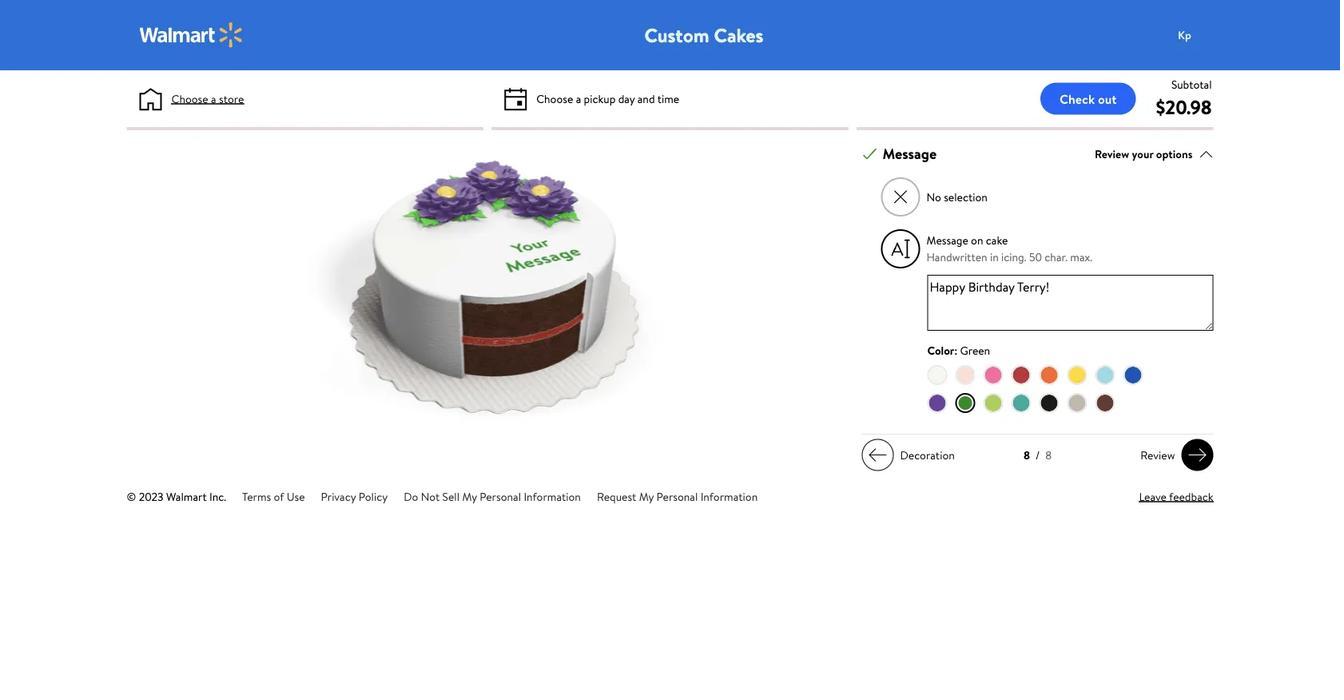 Task type: locate. For each thing, give the bounding box(es) containing it.
in
[[990, 249, 999, 265]]

personal right request
[[657, 489, 698, 504]]

icon for continue arrow image up feedback at the right bottom of page
[[1188, 446, 1207, 465]]

information
[[524, 489, 581, 504], [701, 489, 758, 504]]

message inside message on cake handwritten in icing. 50 char. max.
[[927, 233, 968, 248]]

2 a from the left
[[576, 91, 581, 106]]

subtotal $20.98
[[1156, 76, 1212, 120]]

sell
[[442, 489, 460, 504]]

choose a store
[[171, 91, 244, 106]]

1 vertical spatial message
[[927, 233, 968, 248]]

0 horizontal spatial personal
[[480, 489, 521, 504]]

feedback
[[1169, 489, 1214, 504]]

8 left /
[[1024, 448, 1030, 463]]

0 horizontal spatial choose
[[171, 91, 208, 106]]

review link
[[1134, 439, 1214, 471]]

:
[[954, 343, 958, 358]]

0 horizontal spatial review
[[1095, 146, 1129, 162]]

2 icon for continue arrow image from the left
[[1188, 446, 1207, 465]]

a left pickup
[[576, 91, 581, 106]]

0 vertical spatial message
[[883, 144, 937, 164]]

choose for choose a store
[[171, 91, 208, 106]]

back to walmart.com image
[[139, 22, 243, 48]]

review up leave
[[1141, 447, 1175, 463]]

handwritten
[[927, 249, 988, 265]]

0 horizontal spatial a
[[211, 91, 216, 106]]

store
[[219, 91, 244, 106]]

1 horizontal spatial personal
[[657, 489, 698, 504]]

0 horizontal spatial icon for continue arrow image
[[868, 446, 888, 465]]

1 vertical spatial review
[[1141, 447, 1175, 463]]

1 horizontal spatial choose
[[536, 91, 573, 106]]

custom
[[645, 22, 709, 48]]

©
[[127, 489, 136, 504]]

1 choose from the left
[[171, 91, 208, 106]]

my right request
[[639, 489, 654, 504]]

my
[[462, 489, 477, 504], [639, 489, 654, 504]]

check out
[[1060, 90, 1117, 107]]

pickup
[[584, 91, 616, 106]]

8 right /
[[1046, 448, 1052, 463]]

1 information from the left
[[524, 489, 581, 504]]

0 horizontal spatial my
[[462, 489, 477, 504]]

a left "store"
[[211, 91, 216, 106]]

1 my from the left
[[462, 489, 477, 504]]

choose left "store"
[[171, 91, 208, 106]]

review your options element
[[1095, 146, 1193, 162]]

message
[[883, 144, 937, 164], [927, 233, 968, 248]]

check out button
[[1041, 83, 1136, 115]]

1 horizontal spatial my
[[639, 489, 654, 504]]

1 icon for continue arrow image from the left
[[868, 446, 888, 465]]

terms of use link
[[242, 489, 305, 504]]

8
[[1024, 448, 1030, 463], [1046, 448, 1052, 463]]

review
[[1095, 146, 1129, 162], [1141, 447, 1175, 463]]

message up handwritten
[[927, 233, 968, 248]]

a
[[211, 91, 216, 106], [576, 91, 581, 106]]

1 horizontal spatial review
[[1141, 447, 1175, 463]]

leave feedback button
[[1139, 488, 1214, 505]]

2 8 from the left
[[1046, 448, 1052, 463]]

0 horizontal spatial information
[[524, 489, 581, 504]]

icing.
[[1001, 249, 1027, 265]]

message right ok icon
[[883, 144, 937, 164]]

0 vertical spatial review
[[1095, 146, 1129, 162]]

icon for continue arrow image left decoration
[[868, 446, 888, 465]]

1 a from the left
[[211, 91, 216, 106]]

not
[[421, 489, 440, 504]]

review for review your options
[[1095, 146, 1129, 162]]

on
[[971, 233, 983, 248]]

© 2023 walmart inc.
[[127, 489, 226, 504]]

time
[[658, 91, 679, 106]]

0 horizontal spatial 8
[[1024, 448, 1030, 463]]

no selection
[[927, 189, 988, 205]]

your
[[1132, 146, 1154, 162]]

review your options
[[1095, 146, 1193, 162]]

do
[[404, 489, 418, 504]]

choose left pickup
[[536, 91, 573, 106]]

choose a pickup day and time
[[536, 91, 679, 106]]

review left your
[[1095, 146, 1129, 162]]

custom cakes
[[645, 22, 764, 48]]

1 horizontal spatial information
[[701, 489, 758, 504]]

choose for choose a pickup day and time
[[536, 91, 573, 106]]

my right sell
[[462, 489, 477, 504]]

50
[[1029, 249, 1042, 265]]

2 choose from the left
[[536, 91, 573, 106]]

day
[[618, 91, 635, 106]]

1 8 from the left
[[1024, 448, 1030, 463]]

remove image
[[892, 188, 909, 206]]

1 horizontal spatial a
[[576, 91, 581, 106]]

choose
[[171, 91, 208, 106], [536, 91, 573, 106]]

review for review
[[1141, 447, 1175, 463]]

personal
[[480, 489, 521, 504], [657, 489, 698, 504]]

color : green
[[927, 343, 990, 358]]

icon for continue arrow image
[[868, 446, 888, 465], [1188, 446, 1207, 465]]

max.
[[1070, 249, 1092, 265]]

privacy policy link
[[321, 489, 388, 504]]

a for pickup
[[576, 91, 581, 106]]

walmart
[[166, 489, 207, 504]]

personal right sell
[[480, 489, 521, 504]]

1 horizontal spatial icon for continue arrow image
[[1188, 446, 1207, 465]]

message for message
[[883, 144, 937, 164]]

1 horizontal spatial 8
[[1046, 448, 1052, 463]]

use
[[287, 489, 305, 504]]

choose a store link
[[171, 90, 244, 107]]

policy
[[359, 489, 388, 504]]



Task type: describe. For each thing, give the bounding box(es) containing it.
2 personal from the left
[[657, 489, 698, 504]]

2 my from the left
[[639, 489, 654, 504]]

ok image
[[863, 147, 877, 161]]

decoration
[[900, 447, 955, 463]]

do not sell my personal information
[[404, 489, 581, 504]]

2023
[[139, 489, 163, 504]]

/
[[1036, 448, 1040, 463]]

inc.
[[209, 489, 226, 504]]

selection
[[944, 189, 988, 205]]

subtotal
[[1172, 76, 1212, 92]]

Example: Happy Birthday text field
[[927, 275, 1214, 331]]

a for store
[[211, 91, 216, 106]]

kp button
[[1169, 19, 1233, 51]]

check
[[1060, 90, 1095, 107]]

decoration link
[[862, 439, 961, 471]]

and
[[638, 91, 655, 106]]

no
[[927, 189, 941, 205]]

options
[[1156, 146, 1193, 162]]

cake
[[986, 233, 1008, 248]]

char.
[[1045, 249, 1068, 265]]

icon for continue arrow image inside review link
[[1188, 446, 1207, 465]]

review your options link
[[1095, 143, 1214, 165]]

privacy
[[321, 489, 356, 504]]

8 / 8
[[1024, 448, 1052, 463]]

request my personal information
[[597, 489, 758, 504]]

out
[[1098, 90, 1117, 107]]

terms
[[242, 489, 271, 504]]

color
[[927, 343, 954, 358]]

message for message on cake handwritten in icing. 50 char. max.
[[927, 233, 968, 248]]

kp
[[1178, 27, 1192, 43]]

2 information from the left
[[701, 489, 758, 504]]

request
[[597, 489, 636, 504]]

leave
[[1139, 489, 1167, 504]]

request my personal information link
[[597, 489, 758, 504]]

green
[[960, 343, 990, 358]]

message on cake handwritten in icing. 50 char. max.
[[927, 233, 1092, 265]]

leave feedback
[[1139, 489, 1214, 504]]

1 personal from the left
[[480, 489, 521, 504]]

privacy policy
[[321, 489, 388, 504]]

$20.98
[[1156, 94, 1212, 120]]

of
[[274, 489, 284, 504]]

up arrow image
[[1199, 147, 1214, 161]]

do not sell my personal information link
[[404, 489, 581, 504]]

cakes
[[714, 22, 764, 48]]

icon for continue arrow image inside decoration link
[[868, 446, 888, 465]]

terms of use
[[242, 489, 305, 504]]



Task type: vqa. For each thing, say whether or not it's contained in the screenshot.
'a' inside Choose a store link
yes



